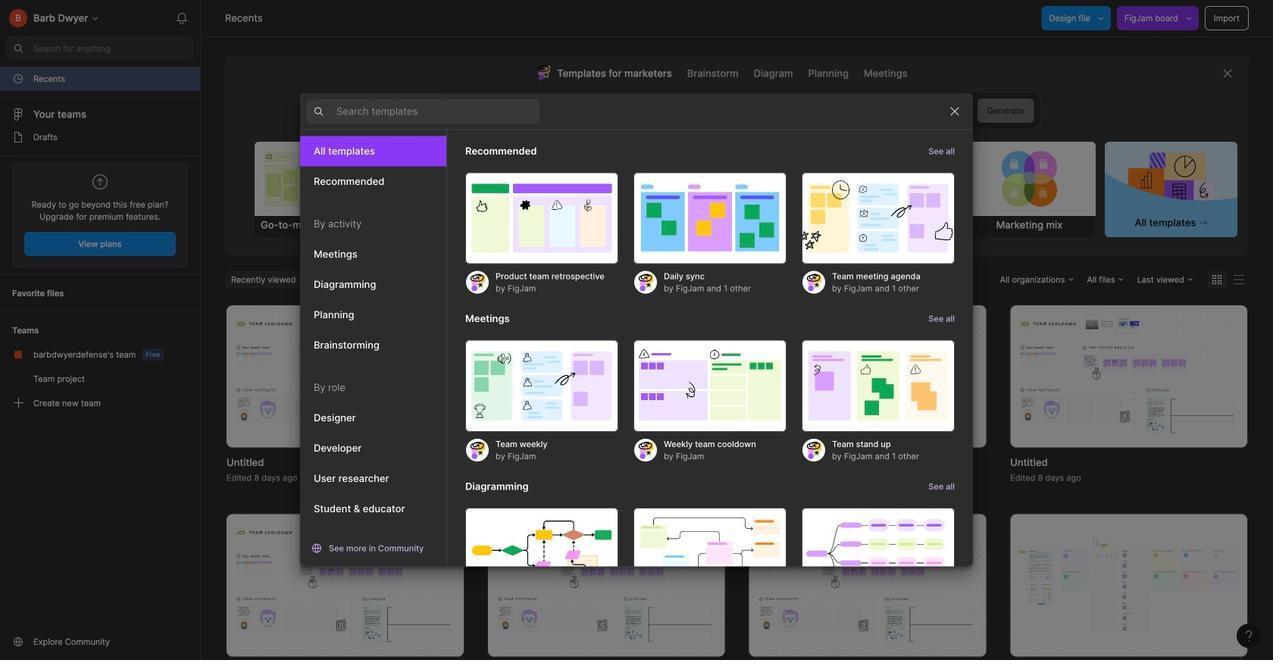 Task type: locate. For each thing, give the bounding box(es) containing it.
product team retrospective image
[[465, 172, 618, 264]]

thumbnail image
[[227, 305, 464, 448], [488, 305, 725, 448], [749, 305, 986, 448], [1010, 305, 1247, 448], [227, 514, 464, 656], [488, 514, 725, 656], [749, 514, 986, 656], [1010, 514, 1247, 656]]

recent 16 image
[[12, 73, 24, 85]]

community 16 image
[[12, 636, 24, 648]]

mindmap image
[[802, 508, 955, 599]]

grid
[[202, 305, 1272, 660]]

Search templates text field
[[336, 102, 540, 120]]

Ex: A weekly team meeting, starting with an ice breaker field
[[497, 92, 977, 129]]

dialog
[[300, 93, 973, 630]]

weekly team cooldown image
[[633, 340, 787, 432]]

creative brief template image
[[813, 142, 962, 216]]

see all all templates image
[[1128, 152, 1214, 208]]

diagram basics image
[[465, 508, 618, 599]]

team meeting agenda image
[[802, 172, 955, 264]]



Task type: describe. For each thing, give the bounding box(es) containing it.
social media planner image
[[680, 142, 812, 216]]

team weekly image
[[465, 340, 618, 432]]

page 16 image
[[12, 131, 24, 143]]

marketing funnel image
[[397, 142, 529, 216]]

marketing mix image
[[963, 142, 1095, 216]]

daily sync image
[[633, 172, 787, 264]]

uml diagram image
[[633, 508, 787, 599]]

go-to-market (gtm) strategy image
[[255, 142, 387, 216]]

competitor analysis image
[[538, 142, 670, 216]]

search 32 image
[[6, 36, 30, 61]]

Search for anything text field
[[33, 42, 194, 55]]

team stand up image
[[802, 340, 955, 432]]

bell 32 image
[[170, 6, 194, 30]]



Task type: vqa. For each thing, say whether or not it's contained in the screenshot.
file thumbnail
no



